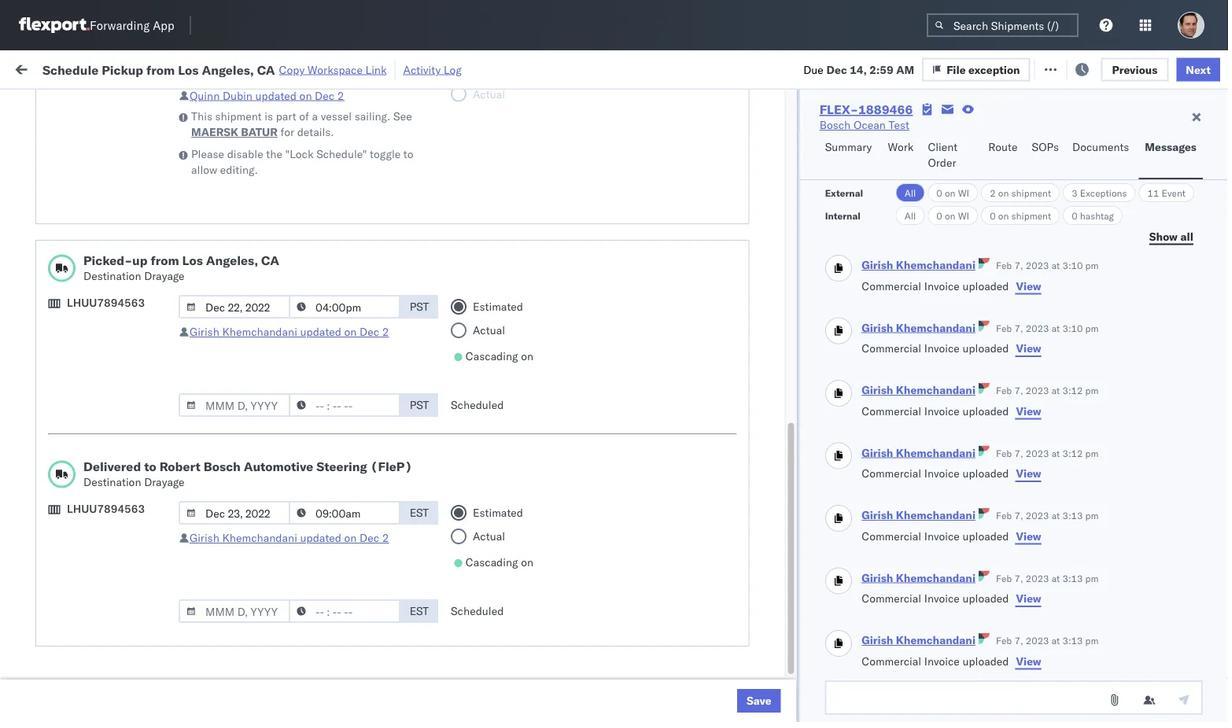 Task type: locate. For each thing, give the bounding box(es) containing it.
lhuu7894563 for picked-up from los angeles, ca
[[67, 296, 145, 310]]

1 3:12 from the top
[[1063, 385, 1083, 397]]

ceau7522281, hlxu6269489, hlxu8034992
[[970, 192, 1214, 206], [970, 227, 1214, 240], [970, 261, 1214, 275], [970, 296, 1214, 310], [970, 331, 1214, 344], [970, 365, 1214, 379]]

karl
[[821, 539, 842, 553], [821, 573, 842, 587], [821, 643, 842, 657], [821, 677, 842, 691]]

est right 25,
[[410, 605, 429, 618]]

confirm left the delivered
[[36, 469, 76, 483]]

-- : -- -- text field
[[289, 295, 401, 319], [289, 501, 401, 525]]

0 vertical spatial cascading
[[466, 350, 518, 363]]

resize handle column header
[[225, 122, 244, 723], [400, 122, 419, 723], [455, 122, 474, 723], [557, 122, 576, 723], [660, 122, 679, 723], [817, 122, 836, 723], [943, 122, 962, 723], [1045, 122, 1064, 723], [1189, 122, 1208, 723]]

schedule delivery appointment link
[[36, 191, 194, 207], [36, 295, 194, 311], [36, 399, 194, 414], [36, 537, 194, 553], [36, 676, 194, 692]]

1 vertical spatial abcdefg78456546
[[1072, 435, 1178, 449]]

0 vertical spatial upload customs clearance documents
[[36, 149, 172, 179]]

1 vertical spatial lhuu7894563
[[67, 502, 145, 516]]

jan
[[327, 504, 345, 518], [333, 539, 351, 553], [327, 608, 345, 622], [333, 643, 351, 657], [326, 677, 344, 691]]

uploaded for 2nd girish khemchandani button from the bottom
[[963, 592, 1009, 606]]

1 vertical spatial lhuu7894563,
[[970, 435, 1051, 448]]

integration test account - karl lagerfeld down consignee
[[686, 539, 891, 553]]

schedule inside schedule pickup from rotterdam, netherlands
[[36, 565, 83, 579]]

by:
[[57, 96, 72, 110]]

3 uetu5238478 from the top
[[1054, 469, 1131, 483]]

3 feb from the top
[[996, 385, 1012, 397]]

2 3:10 from the top
[[1063, 323, 1083, 335]]

maeu9736123
[[1072, 504, 1152, 518]]

3:10 for 7th girish khemchandani button from the bottom of the page
[[1063, 260, 1083, 272]]

4 view from the top
[[1016, 467, 1042, 481]]

MMM D, YYYY text field
[[179, 394, 290, 417], [179, 501, 290, 525]]

upload for caiu7969337
[[36, 149, 72, 163]]

est, down 2:59 am est, jan 13, 2023
[[307, 539, 331, 553]]

import
[[133, 61, 168, 75]]

2 vertical spatial shipment
[[1012, 210, 1052, 222]]

2 uetu5238478 from the top
[[1054, 435, 1131, 448]]

cascading for delivered to robert bosch automotive steering (flep)
[[466, 556, 518, 570]]

-- : -- -- text field up 28,
[[289, 600, 401, 623]]

0 vertical spatial est
[[410, 506, 429, 520]]

link
[[366, 63, 387, 76]]

0 vertical spatial 0 on wi
[[937, 187, 970, 199]]

4 schedule delivery appointment from the top
[[36, 538, 194, 552]]

1 vertical spatial destination
[[83, 475, 141, 489]]

7 girish khemchandani from the top
[[862, 634, 976, 648]]

destination inside picked-up from los angeles, ca destination drayage
[[83, 269, 141, 283]]

maeu9408431 down maeu9736123
[[1072, 573, 1152, 587]]

2 vertical spatial clearance
[[122, 634, 172, 648]]

khemchandani
[[896, 259, 976, 272], [896, 321, 976, 335], [222, 325, 297, 339], [896, 384, 976, 398], [896, 446, 976, 460], [896, 509, 976, 523], [222, 531, 297, 545], [896, 571, 976, 585], [896, 634, 976, 648]]

bosch ocean test link
[[820, 117, 910, 133]]

view for 2nd girish khemchandani button from the top
[[1016, 342, 1042, 356]]

2:59 for schedule pickup from los angeles, ca link corresponding to 2nd schedule pickup from los angeles, ca button from the top
[[253, 262, 277, 276]]

2 schedule pickup from los angeles, ca from the top
[[36, 253, 212, 283]]

2 vertical spatial feb 7, 2023 at 3:13 pm
[[996, 636, 1099, 647]]

3 3:13 from the top
[[1063, 636, 1083, 647]]

0 vertical spatial upload customs clearance documents link
[[36, 148, 224, 180]]

1 nov from the top
[[328, 227, 349, 241]]

0 vertical spatial girish khemchandani updated on dec 2
[[190, 325, 389, 339]]

view button for 4th girish khemchandani button from the bottom
[[1016, 466, 1042, 482]]

work up quinn
[[171, 61, 198, 75]]

0 vertical spatial lhuu7894563
[[67, 296, 145, 310]]

rotterdam,
[[148, 565, 204, 579]]

6 girish khemchandani from the top
[[862, 571, 976, 585]]

upload customs clearance documents up confirm pickup from los angeles, ca
[[36, 357, 172, 387]]

7 uploaded from the top
[[963, 655, 1009, 669]]

ceau7522281, hlxu6269489, hlxu8034992 for third schedule pickup from los angeles, ca button from the bottom schedule pickup from los angeles, ca link
[[970, 331, 1214, 344]]

shipment up 'maersk batur' link
[[215, 109, 262, 123]]

to inside delivered to robert bosch automotive steering (flep) destination drayage
[[144, 459, 156, 475]]

1 vertical spatial uetu5238478
[[1054, 435, 1131, 448]]

shipment for external
[[1012, 187, 1052, 199]]

file exception button
[[936, 56, 1044, 80], [936, 56, 1044, 80], [923, 58, 1031, 81], [923, 58, 1031, 81]]

cascading on
[[466, 350, 534, 363], [466, 556, 534, 570]]

feb 7, 2023 at 3:10 pm for 2nd girish khemchandani button from the top
[[996, 323, 1099, 335]]

1 appointment from the top
[[129, 192, 194, 205]]

1 vertical spatial actual
[[473, 530, 505, 544]]

jan for 28,
[[333, 643, 351, 657]]

wi left 0 on shipment
[[959, 210, 970, 222]]

to right toggle
[[404, 147, 414, 161]]

4 nov from the top
[[328, 331, 349, 345]]

1 invoice from the top
[[924, 279, 960, 293]]

pickup
[[102, 62, 143, 77], [86, 218, 120, 232], [86, 253, 120, 267], [86, 322, 120, 336], [79, 426, 113, 440], [86, 496, 120, 509], [86, 565, 120, 579], [86, 599, 120, 613]]

1 upload customs clearance documents button from the top
[[36, 148, 224, 181]]

7,
[[1015, 260, 1023, 272], [1015, 323, 1023, 335], [1015, 385, 1023, 397], [1015, 448, 1023, 460], [1015, 510, 1023, 522], [1015, 573, 1023, 585], [1015, 636, 1023, 647]]

1660288
[[903, 158, 951, 172]]

0 vertical spatial 14,
[[850, 62, 867, 76]]

0 vertical spatial abcdefg78456546
[[1072, 400, 1178, 414]]

pickup left up
[[86, 253, 120, 267]]

1 upload from the top
[[36, 149, 72, 163]]

5 uploaded from the top
[[963, 530, 1009, 544]]

for left work,
[[150, 98, 163, 109]]

1 feb 7, 2023 at 3:10 pm from the top
[[996, 260, 1099, 272]]

2:59 am est, jan 13, 2023
[[253, 504, 395, 518]]

client
[[928, 140, 958, 154]]

1 vertical spatial girish khemchandani updated on dec 2
[[190, 531, 389, 545]]

hlxu8034992 for schedule pickup from los angeles, ca link corresponding to 2nd schedule pickup from los angeles, ca button from the top
[[1137, 261, 1214, 275]]

4 fcl from the top
[[517, 366, 537, 379]]

1 scheduled from the top
[[451, 398, 504, 412]]

confirm inside confirm delivery link
[[36, 469, 76, 483]]

1 vertical spatial for
[[281, 125, 294, 139]]

0 vertical spatial wi
[[959, 187, 970, 199]]

all for internal
[[905, 210, 917, 222]]

ready
[[120, 98, 148, 109]]

4 ocean fcl from the top
[[482, 366, 537, 379]]

updated
[[255, 89, 297, 102], [300, 325, 342, 339], [300, 531, 342, 545]]

wi
[[959, 187, 970, 199], [959, 210, 970, 222]]

pm for 11:30 pm est, jan 28, 2023
[[287, 643, 304, 657]]

from for confirm pickup from los angeles, ca link
[[116, 426, 139, 440]]

numbers inside container numbers
[[970, 135, 1009, 147]]

8:30
[[253, 677, 277, 691]]

pickup inside confirm pickup from los angeles, ca
[[79, 426, 113, 440]]

1 karl from the top
[[821, 539, 842, 553]]

11:30 down 2:59 am est, jan 13, 2023
[[253, 539, 284, 553]]

appointment for 11:30 pm est, jan 23, 2023
[[129, 538, 194, 552]]

external
[[826, 187, 864, 199]]

1 vertical spatial 11:30
[[253, 643, 284, 657]]

0 vertical spatial estimated
[[473, 300, 523, 314]]

invoice for 2nd girish khemchandani button from the top
[[924, 342, 960, 356]]

commercial for 4th girish khemchandani button from the bottom
[[862, 467, 922, 481]]

pm up '8:30 pm est, jan 30, 2023'
[[287, 643, 304, 657]]

2022 for confirm pickup from los angeles, ca link
[[370, 435, 397, 449]]

2 actual from the top
[[473, 530, 505, 544]]

show
[[1150, 229, 1178, 243]]

pm
[[1086, 260, 1099, 272], [1086, 323, 1099, 335], [1086, 385, 1099, 397], [1086, 448, 1099, 460], [1086, 510, 1099, 522], [1086, 573, 1099, 585], [1086, 636, 1099, 647]]

invoice for first girish khemchandani button from the bottom
[[924, 655, 960, 669]]

schedule pickup from rotterdam, netherlands button
[[36, 564, 224, 597]]

hlxu8034992 for fifth schedule pickup from los angeles, ca button from the bottom of the page's schedule pickup from los angeles, ca link
[[1137, 227, 1214, 240]]

ceau7522281,
[[970, 192, 1051, 206], [970, 227, 1051, 240], [970, 261, 1051, 275], [970, 296, 1051, 310], [970, 331, 1051, 344], [970, 365, 1051, 379]]

1 vertical spatial 3:10
[[1063, 323, 1083, 335]]

1 cascading from the top
[[466, 350, 518, 363]]

23, up steering
[[350, 435, 367, 449]]

import work button
[[126, 50, 205, 86]]

los inside confirm pickup from los angeles, ca
[[142, 426, 160, 440]]

destination
[[83, 269, 141, 283], [83, 475, 141, 489]]

11 fcl from the top
[[517, 677, 537, 691]]

3:10
[[1063, 260, 1083, 272], [1063, 323, 1083, 335]]

at for fifth girish khemchandani button
[[1052, 510, 1060, 522]]

upload customs clearance documents button down workitem button
[[36, 148, 224, 181]]

ocean fcl for schedule delivery appointment link corresponding to 11:30 pm est, jan 23, 2023
[[482, 539, 537, 553]]

pm for 4th girish khemchandani button from the bottom
[[1086, 448, 1099, 460]]

save button
[[738, 690, 781, 713]]

angeles, for fifth schedule pickup from los angeles, ca button from the bottom of the page's schedule pickup from los angeles, ca link
[[169, 218, 212, 232]]

flex-2130387
[[869, 539, 951, 553], [869, 573, 951, 587], [869, 643, 951, 657]]

upload customs clearance documents link up confirm pickup from los angeles, ca link
[[36, 356, 224, 388]]

11:30 up 8:30
[[253, 643, 284, 657]]

None text field
[[826, 681, 1204, 716]]

3 flex-1846748 from the top
[[869, 296, 951, 310]]

flex-1889466 button
[[844, 396, 954, 418], [844, 396, 954, 418], [844, 431, 954, 453], [844, 431, 954, 453], [844, 466, 954, 488], [844, 466, 954, 488]]

7 girish khemchandani button from the top
[[862, 634, 976, 648]]

14, up the "7:00 pm est, dec 23, 2022"
[[351, 400, 368, 414]]

commercial invoice uploaded view for 4th girish khemchandani button from the bottom
[[862, 467, 1042, 481]]

11:30
[[253, 539, 284, 553], [253, 643, 284, 657]]

shipment down 2 on shipment
[[1012, 210, 1052, 222]]

1 commercial invoice uploaded view from the top
[[862, 279, 1042, 293]]

0 on wi for 2
[[937, 187, 970, 199]]

my work
[[16, 57, 86, 79]]

schedule delivery appointment for 2:59 am est, dec 14, 2022
[[36, 399, 194, 413]]

feb 7, 2023 at 3:10 pm
[[996, 260, 1099, 272], [996, 323, 1099, 335]]

commercial invoice uploaded view for 2nd girish khemchandani button from the bottom
[[862, 592, 1042, 606]]

pm for 7:00 pm est, dec 23, 2022
[[280, 435, 297, 449]]

0 vertical spatial -- : -- -- text field
[[289, 295, 401, 319]]

30,
[[347, 677, 364, 691]]

am for schedule delivery appointment button for 2:59 am edt, nov 5, 2022
[[280, 296, 298, 310]]

2 vertical spatial upload
[[36, 634, 72, 648]]

3 commercial from the top
[[862, 405, 922, 418]]

-- : -- -- text field
[[289, 394, 401, 417], [289, 600, 401, 623]]

3 2130387 from the top
[[903, 643, 951, 657]]

mmm d, yyyy text field for est
[[179, 501, 290, 525]]

13,
[[348, 504, 365, 518]]

9 ocean fcl from the top
[[482, 608, 537, 622]]

aug
[[328, 158, 349, 172]]

please
[[191, 147, 224, 161]]

1 2:59 am edt, nov 5, 2022 from the top
[[253, 227, 392, 241]]

1 7, from the top
[[1015, 260, 1023, 272]]

1 vertical spatial 23,
[[354, 539, 371, 553]]

lhuu7894563 down the delivered
[[67, 502, 145, 516]]

lhuu7894563,
[[970, 400, 1051, 414], [970, 435, 1051, 448], [970, 469, 1051, 483]]

pm right the 7:00
[[280, 435, 297, 449]]

est, up '8:30 pm est, jan 30, 2023'
[[307, 643, 331, 657]]

0 horizontal spatial work
[[171, 61, 198, 75]]

invoice for fifth girish khemchandani button from the bottom of the page
[[924, 405, 960, 418]]

0 vertical spatial destination
[[83, 269, 141, 283]]

5 schedule pickup from los angeles, ca from the top
[[36, 599, 212, 629]]

pickup down picked-
[[86, 322, 120, 336]]

track
[[400, 61, 426, 75]]

client order button
[[922, 133, 983, 179]]

updated down 2:59 am est, jan 13, 2023
[[300, 531, 342, 545]]

clearance for caiu7969337
[[122, 149, 172, 163]]

updated up is
[[255, 89, 297, 102]]

11:30 pm est, jan 23, 2023
[[253, 539, 401, 553]]

1 vertical spatial maeu9408431
[[1072, 643, 1152, 657]]

2 commercial from the top
[[862, 342, 922, 356]]

in
[[234, 98, 243, 109]]

pickup down schedule pickup from rotterdam, netherlands
[[86, 599, 120, 613]]

1 upload customs clearance documents link from the top
[[36, 148, 224, 180]]

2 7, from the top
[[1015, 323, 1023, 335]]

1 vertical spatial shipment
[[1012, 187, 1052, 199]]

shipment for internal
[[1012, 210, 1052, 222]]

numbers left actions
[[1129, 129, 1168, 141]]

updated for ca
[[300, 325, 342, 339]]

feb 7, 2023 at 3:13 pm
[[996, 510, 1099, 522], [996, 573, 1099, 585], [996, 636, 1099, 647]]

3 1846748 from the top
[[903, 296, 951, 310]]

gvcu5265864 up abcd1234560
[[970, 573, 1047, 587]]

jan left 28,
[[333, 643, 351, 657]]

0 vertical spatial uetu5238478
[[1054, 400, 1131, 414]]

1 vertical spatial all
[[905, 210, 917, 222]]

mmm d, yyyy text field up the 7:00
[[179, 394, 290, 417]]

forwarding app link
[[19, 17, 174, 33]]

0 vertical spatial feb 7, 2023 at 3:12 pm
[[996, 385, 1099, 397]]

3 karl from the top
[[821, 643, 842, 657]]

feb for 2nd girish khemchandani button from the bottom
[[996, 573, 1012, 585]]

0 vertical spatial shipment
[[215, 109, 262, 123]]

2 vertical spatial upload customs clearance documents link
[[36, 633, 224, 665]]

0 vertical spatial clearance
[[122, 149, 172, 163]]

1 vertical spatial cascading
[[466, 556, 518, 570]]

3 schedule pickup from los angeles, ca from the top
[[36, 322, 212, 352]]

pickup for third schedule pickup from los angeles, ca button from the bottom
[[86, 322, 120, 336]]

ca
[[257, 62, 275, 77], [36, 234, 51, 248], [261, 253, 279, 268], [36, 269, 51, 283], [36, 338, 51, 352], [36, 442, 51, 456], [36, 511, 51, 525], [36, 615, 51, 629]]

1 vertical spatial upload customs clearance documents button
[[36, 356, 224, 389]]

4 commercial from the top
[[862, 467, 922, 481]]

1 horizontal spatial to
[[404, 147, 414, 161]]

drayage down robert at the bottom of page
[[144, 475, 185, 489]]

ca inside confirm pickup from los angeles, ca
[[36, 442, 51, 456]]

est down '(flep)'
[[410, 506, 429, 520]]

2022 for schedule delivery appointment link for 2:59 am est, dec 14, 2022
[[370, 400, 398, 414]]

show all button
[[1141, 225, 1204, 249]]

2 integration test account - karl lagerfeld from the top
[[686, 573, 891, 587]]

est, for 11:30 pm est, jan 28, 2023
[[307, 643, 331, 657]]

ready for work, blocked, in progress
[[120, 98, 285, 109]]

2:59
[[870, 62, 894, 76], [253, 227, 277, 241], [253, 262, 277, 276], [253, 296, 277, 310], [253, 331, 277, 345], [253, 400, 277, 414], [253, 504, 277, 518], [253, 608, 277, 622]]

flex id button
[[836, 125, 946, 141]]

0 vertical spatial -- : -- -- text field
[[289, 394, 401, 417]]

3:13 for view "button" associated with first girish khemchandani button from the bottom
[[1063, 636, 1083, 647]]

3
[[1072, 187, 1078, 199]]

0 vertical spatial work
[[171, 61, 198, 75]]

6 view button from the top
[[1016, 592, 1042, 607]]

schedule delivery appointment
[[36, 192, 194, 205], [36, 296, 194, 309], [36, 399, 194, 413], [36, 538, 194, 552], [36, 677, 194, 690]]

2 girish khemchandani updated on dec 2 from the top
[[190, 531, 389, 545]]

0 vertical spatial feb 7, 2023 at 3:13 pm
[[996, 510, 1099, 522]]

angeles,
[[202, 62, 254, 77], [169, 218, 212, 232], [206, 253, 258, 268], [169, 253, 212, 267], [169, 322, 212, 336], [163, 426, 206, 440], [169, 496, 212, 509], [169, 599, 212, 613]]

copy workspace link button
[[279, 63, 387, 76]]

2 mmm d, yyyy text field from the top
[[179, 501, 290, 525]]

0 on shipment
[[990, 210, 1052, 222]]

0 vertical spatial mmm d, yyyy text field
[[179, 394, 290, 417]]

1 vertical spatial upload customs clearance documents
[[36, 357, 172, 387]]

no
[[369, 98, 382, 109]]

customs
[[75, 149, 119, 163], [75, 357, 119, 371], [75, 634, 119, 648]]

7 pm from the top
[[1086, 636, 1099, 647]]

upload customs clearance documents link down schedule pickup from rotterdam, netherlands button
[[36, 633, 224, 665]]

robert
[[160, 459, 201, 475]]

7, for 4th girish khemchandani button from the bottom
[[1015, 448, 1023, 460]]

est, down 11:30 pm est, jan 28, 2023
[[300, 677, 324, 691]]

route
[[989, 140, 1018, 154]]

3 schedule delivery appointment from the top
[[36, 399, 194, 413]]

from for schedule pickup from los angeles, ca link corresponding to 2nd schedule pickup from los angeles, ca button from the top
[[122, 253, 146, 267]]

destination down the delivered
[[83, 475, 141, 489]]

jan for 13,
[[327, 504, 345, 518]]

0 vertical spatial cascading on
[[466, 350, 534, 363]]

los for third schedule pickup from los angeles, ca button from the bottom
[[148, 322, 166, 336]]

0 vertical spatial feb 7, 2023 at 3:10 pm
[[996, 260, 1099, 272]]

girish khemchandani for fifth girish khemchandani button from the bottom of the page
[[862, 384, 976, 398]]

flex-1660288 button
[[844, 154, 954, 176], [844, 154, 954, 176]]

1 drayage from the top
[[144, 269, 185, 283]]

0 vertical spatial lhuu7894563,
[[970, 400, 1051, 414]]

2 wi from the top
[[959, 210, 970, 222]]

0 vertical spatial actual
[[473, 324, 505, 337]]

8 ocean fcl from the top
[[482, 539, 537, 553]]

14, up flex-1889466 'link'
[[850, 62, 867, 76]]

est, up the "7:00 pm est, dec 23, 2022"
[[301, 400, 325, 414]]

view for fifth girish khemchandani button from the bottom of the page
[[1016, 405, 1042, 418]]

jan left 30,
[[326, 677, 344, 691]]

at for 4th girish khemchandani button from the bottom
[[1052, 448, 1060, 460]]

1 account from the top
[[767, 539, 809, 553]]

schedule pickup from los angeles, ca link for fifth schedule pickup from los angeles, ca button from the bottom of the page
[[36, 218, 224, 249]]

2 test123456 from the top
[[1072, 227, 1139, 241]]

uetu5238478 for 2:59 am est, dec 14, 2022
[[1054, 400, 1131, 414]]

1 vertical spatial customs
[[75, 357, 119, 371]]

2130384
[[903, 677, 951, 691]]

pickup inside schedule pickup from rotterdam, netherlands
[[86, 565, 120, 579]]

upload customs clearance documents down workitem button
[[36, 149, 172, 179]]

lhuu7894563, for 7:00 pm est, dec 23, 2022
[[970, 435, 1051, 448]]

6 ceau7522281, hlxu6269489, hlxu8034992 from the top
[[970, 365, 1214, 379]]

8 fcl from the top
[[517, 539, 537, 553]]

3 lhuu7894563, from the top
[[970, 469, 1051, 483]]

-- : -- -- text field up the "7:00 pm est, dec 23, 2022"
[[289, 394, 401, 417]]

3 resize handle column header from the left
[[455, 122, 474, 723]]

upload customs clearance documents link down workitem button
[[36, 148, 224, 180]]

est, up 9:00 am est, dec 24, 2022 at the bottom of page
[[300, 435, 324, 449]]

save
[[747, 694, 772, 708]]

nov for schedule delivery appointment link associated with 2:59 am edt, nov 5, 2022
[[328, 296, 349, 310]]

pickup up netherlands
[[86, 565, 120, 579]]

MMM D, YYYY text field
[[179, 295, 290, 319], [179, 600, 290, 623]]

commercial invoice uploaded view for 2nd girish khemchandani button from the top
[[862, 342, 1042, 356]]

for down part
[[281, 125, 294, 139]]

mmm d, yyyy text field down rotterdam,
[[179, 600, 290, 623]]

1889466 for 7:00 pm est, dec 23, 2022
[[903, 435, 951, 449]]

mmm d, yyyy text field down delivered to robert bosch automotive steering (flep) destination drayage
[[179, 501, 290, 525]]

4 hlxu6269489, from the top
[[1054, 296, 1134, 310]]

commercial for 2nd girish khemchandani button from the bottom
[[862, 592, 922, 606]]

upload
[[36, 149, 72, 163], [36, 357, 72, 371], [36, 634, 72, 648]]

4 invoice from the top
[[924, 467, 960, 481]]

pm for 7th girish khemchandani button from the bottom of the page
[[1086, 260, 1099, 272]]

2 lhuu7894563, from the top
[[970, 435, 1051, 448]]

all button for external
[[896, 183, 925, 202]]

2130387
[[903, 539, 951, 553], [903, 573, 951, 587], [903, 643, 951, 657]]

25,
[[348, 608, 365, 622]]

3:13
[[1063, 510, 1083, 522], [1063, 573, 1083, 585], [1063, 636, 1083, 647]]

to left robert at the bottom of page
[[144, 459, 156, 475]]

integration test account - karl lagerfeld down west
[[686, 643, 891, 657]]

0 vertical spatial scheduled
[[451, 398, 504, 412]]

1 vertical spatial gvcu5265864
[[970, 573, 1047, 587]]

0 left hashtag
[[1072, 210, 1078, 222]]

pm down 2:59 am est, jan 13, 2023
[[287, 539, 304, 553]]

angeles, for confirm pickup from los angeles, ca link
[[163, 426, 206, 440]]

jan left 13,
[[327, 504, 345, 518]]

khemchandani for first girish khemchandani button from the bottom
[[896, 634, 976, 648]]

upload customs clearance documents button up confirm pickup from los angeles, ca link
[[36, 356, 224, 389]]

gvcu5265864 down the msdu7304509
[[970, 538, 1047, 552]]

from inside confirm pickup from los angeles, ca
[[116, 426, 139, 440]]

1 vertical spatial 3:12
[[1063, 448, 1083, 460]]

0 vertical spatial girish khemchandani updated on dec 2 button
[[190, 325, 389, 339]]

destination inside delivered to robert bosch automotive steering (flep) destination drayage
[[83, 475, 141, 489]]

gvcu5265864 up nyku9743990
[[970, 642, 1047, 656]]

0 vertical spatial for
[[150, 98, 163, 109]]

0 vertical spatial 2130387
[[903, 539, 951, 553]]

2 lhuu7894563, uetu5238478 from the top
[[970, 435, 1131, 448]]

numbers inside mbl/mawb numbers button
[[1129, 129, 1168, 141]]

3 commercial invoice uploaded view from the top
[[862, 405, 1042, 418]]

1 horizontal spatial work
[[888, 140, 914, 154]]

2 vertical spatial updated
[[300, 531, 342, 545]]

0 horizontal spatial to
[[144, 459, 156, 475]]

commercial for fifth girish khemchandani button
[[862, 530, 922, 544]]

0 vertical spatial upload customs clearance documents button
[[36, 148, 224, 181]]

progress
[[246, 98, 285, 109]]

2 vertical spatial customs
[[75, 634, 119, 648]]

upload customs clearance documents down schedule pickup from rotterdam, netherlands
[[36, 634, 172, 664]]

jan left 25,
[[327, 608, 345, 622]]

5 view from the top
[[1016, 530, 1042, 544]]

feb
[[996, 260, 1012, 272], [996, 323, 1012, 335], [996, 385, 1012, 397], [996, 448, 1012, 460], [996, 510, 1012, 522], [996, 573, 1012, 585], [996, 636, 1012, 647]]

0 vertical spatial to
[[404, 147, 414, 161]]

2 drayage from the top
[[144, 475, 185, 489]]

1 vertical spatial 2130387
[[903, 573, 951, 587]]

1889466 for 2:59 am est, dec 14, 2022
[[903, 400, 951, 414]]

0 vertical spatial customs
[[75, 149, 119, 163]]

1 vertical spatial clearance
[[122, 357, 172, 371]]

est,
[[301, 400, 325, 414], [300, 435, 324, 449], [301, 470, 325, 483], [301, 504, 325, 518], [307, 539, 331, 553], [301, 608, 325, 622], [307, 643, 331, 657], [300, 677, 324, 691]]

est, down 9:00 am est, dec 24, 2022 at the bottom of page
[[301, 504, 325, 518]]

0 vertical spatial gvcu5265864
[[970, 538, 1047, 552]]

est, for 2:59 am est, dec 14, 2022
[[301, 400, 325, 414]]

1 vertical spatial upload
[[36, 357, 72, 371]]

3:00
[[253, 158, 277, 172]]

uploaded
[[963, 279, 1009, 293], [963, 342, 1009, 356], [963, 405, 1009, 418], [963, 467, 1009, 481], [963, 530, 1009, 544], [963, 592, 1009, 606], [963, 655, 1009, 669]]

3 account from the top
[[767, 643, 809, 657]]

3:13 down maeu9736123
[[1063, 573, 1083, 585]]

actual
[[473, 324, 505, 337], [473, 530, 505, 544]]

confirm up confirm delivery
[[36, 426, 76, 440]]

details.
[[297, 125, 334, 139]]

confirm inside confirm pickup from los angeles, ca
[[36, 426, 76, 440]]

1 vertical spatial drayage
[[144, 475, 185, 489]]

maeu9408431 up zimu3048342
[[1072, 643, 1152, 657]]

Search Shipments (/) text field
[[927, 13, 1079, 37]]

0 vertical spatial pst
[[410, 300, 429, 314]]

2022 for schedule pickup from los angeles, ca link corresponding to 2nd schedule pickup from los angeles, ca button from the top
[[364, 262, 392, 276]]

pm for 2nd girish khemchandani button from the top
[[1086, 323, 1099, 335]]

1 vertical spatial 0 on wi
[[937, 210, 970, 222]]

0 vertical spatial 23,
[[350, 435, 367, 449]]

1 vertical spatial -- : -- -- text field
[[289, 600, 401, 623]]

1 vertical spatial confirm
[[36, 469, 76, 483]]

feb 7, 2023 at 3:12 pm for fifth girish khemchandani button from the bottom of the page
[[996, 385, 1099, 397]]

cascading on for delivered to robert bosch automotive steering (flep)
[[466, 556, 534, 570]]

flex-1889466 for 2:59 am est, dec 14, 2022
[[869, 400, 951, 414]]

lhuu7894563 down picked-
[[67, 296, 145, 310]]

est, up 11:30 pm est, jan 28, 2023
[[301, 608, 325, 622]]

0 vertical spatial 3:10
[[1063, 260, 1083, 272]]

1 pm from the top
[[1086, 260, 1099, 272]]

2 vertical spatial lhuu7894563,
[[970, 469, 1051, 483]]

integration test account - karl lagerfeld up save
[[686, 677, 891, 691]]

hlxu6269489,
[[1054, 192, 1134, 206], [1054, 227, 1134, 240], [1054, 261, 1134, 275], [1054, 296, 1134, 310], [1054, 331, 1134, 344], [1054, 365, 1134, 379]]

1 horizontal spatial numbers
[[1129, 129, 1168, 141]]

wi for 0
[[959, 210, 970, 222]]

2 scheduled from the top
[[451, 605, 504, 618]]

pm right 8:30
[[280, 677, 297, 691]]

1 vertical spatial estimated
[[473, 506, 523, 520]]

route button
[[983, 133, 1026, 179]]

invoice
[[924, 279, 960, 293], [924, 342, 960, 356], [924, 405, 960, 418], [924, 467, 960, 481], [924, 530, 960, 544], [924, 592, 960, 606], [924, 655, 960, 669]]

est, for 11:30 pm est, jan 23, 2023
[[307, 539, 331, 553]]

1 horizontal spatial 14,
[[850, 62, 867, 76]]

0
[[937, 187, 943, 199], [937, 210, 943, 222], [990, 210, 996, 222], [1072, 210, 1078, 222]]

1 horizontal spatial for
[[281, 125, 294, 139]]

1 vertical spatial est
[[410, 605, 429, 618]]

ocean
[[854, 118, 886, 132], [720, 192, 753, 206], [482, 227, 514, 241], [618, 227, 650, 241], [720, 227, 753, 241], [720, 262, 753, 276], [482, 296, 514, 310], [720, 296, 753, 310], [482, 331, 514, 345], [720, 331, 753, 345], [482, 366, 514, 379], [720, 366, 753, 379], [482, 400, 514, 414], [720, 400, 753, 414], [482, 435, 514, 449], [618, 435, 650, 449], [720, 435, 753, 449], [720, 470, 753, 483], [482, 504, 514, 518], [482, 539, 514, 553], [482, 608, 514, 622], [482, 643, 514, 657], [482, 677, 514, 691]]

1 vertical spatial 14,
[[351, 400, 368, 414]]

1 vertical spatial -- : -- -- text field
[[289, 501, 401, 525]]

pm for 11:30 pm est, jan 23, 2023
[[287, 539, 304, 553]]

delivery for 2:59 am est, dec 14, 2022
[[86, 399, 126, 413]]

3:13 right the msdu7304509
[[1063, 510, 1083, 522]]

2 feb 7, 2023 at 3:13 pm from the top
[[996, 573, 1099, 585]]

exceptions
[[1081, 187, 1128, 199]]

2 schedule delivery appointment link from the top
[[36, 295, 194, 311]]

pickup for confirm pickup from los angeles, ca button
[[79, 426, 113, 440]]

2 vertical spatial flex-2130387
[[869, 643, 951, 657]]

mmm d, yyyy text field down picked-up from los angeles, ca destination drayage
[[179, 295, 290, 319]]

0 down the order
[[937, 187, 943, 199]]

0 vertical spatial mmm d, yyyy text field
[[179, 295, 290, 319]]

3:13 up zimu3048342
[[1063, 636, 1083, 647]]

updated up 2:59 am est, dec 14, 2022
[[300, 325, 342, 339]]

batch action
[[1141, 61, 1210, 75]]

2 vertical spatial 2130387
[[903, 643, 951, 657]]

pickup up picked-
[[86, 218, 120, 232]]

2 vertical spatial uetu5238478
[[1054, 469, 1131, 483]]

angeles, for schedule pickup from los angeles, ca link related to second schedule pickup from los angeles, ca button from the bottom of the page
[[169, 496, 212, 509]]

0 horizontal spatial numbers
[[970, 135, 1009, 147]]

girish khemchandani for 2nd girish khemchandani button from the bottom
[[862, 571, 976, 585]]

11 event
[[1148, 187, 1186, 199]]

1 mmm d, yyyy text field from the top
[[179, 295, 290, 319]]

3 schedule pickup from los angeles, ca button from the top
[[36, 322, 224, 355]]

shipment inside this shipment is part of a vessel sailing. see maersk batur for details.
[[215, 109, 262, 123]]

destination down picked-
[[83, 269, 141, 283]]

ceau7522281, for schedule delivery appointment link associated with 2:59 am edt, nov 5, 2022
[[970, 296, 1051, 310]]

1 1846748 from the top
[[903, 192, 951, 206]]

ceau7522281, hlxu6269489, hlxu8034992 for fifth schedule pickup from los angeles, ca button from the bottom of the page's schedule pickup from los angeles, ca link
[[970, 227, 1214, 240]]

drayage inside delivered to robert bosch automotive steering (flep) destination drayage
[[144, 475, 185, 489]]

1 confirm from the top
[[36, 426, 76, 440]]

exception
[[983, 61, 1034, 75], [969, 62, 1021, 76]]

girish for steering girish khemchandani updated on dec 2 button
[[190, 531, 219, 545]]

integration test account - karl lagerfeld up west
[[686, 573, 891, 587]]

1 5, from the top
[[351, 227, 362, 241]]

ceau7522281, for fifth schedule pickup from los angeles, ca button from the bottom of the page's schedule pickup from los angeles, ca link
[[970, 227, 1051, 240]]

0 vertical spatial drayage
[[144, 269, 185, 283]]

2 vertical spatial lhuu7894563, uetu5238478
[[970, 469, 1131, 483]]

am
[[897, 62, 915, 76], [280, 158, 298, 172], [280, 227, 298, 241], [280, 262, 298, 276], [280, 296, 298, 310], [280, 331, 298, 345], [280, 400, 298, 414], [280, 470, 298, 483], [280, 504, 298, 518], [280, 608, 298, 622]]

numbers down container
[[970, 135, 1009, 147]]

view
[[1016, 279, 1042, 293], [1016, 342, 1042, 356], [1016, 405, 1042, 418], [1016, 467, 1042, 481], [1016, 530, 1042, 544], [1016, 592, 1042, 606], [1016, 655, 1042, 669]]

view for 4th girish khemchandani button from the bottom
[[1016, 467, 1042, 481]]

upload customs clearance documents button for caiu7969337
[[36, 148, 224, 181]]

1 vertical spatial lhuu7894563, uetu5238478
[[970, 435, 1131, 448]]

girish
[[862, 259, 893, 272], [862, 321, 893, 335], [190, 325, 219, 339], [862, 384, 893, 398], [862, 446, 893, 460], [862, 509, 893, 523], [190, 531, 219, 545], [862, 571, 893, 585], [862, 634, 893, 648]]

from inside schedule pickup from rotterdam, netherlands
[[122, 565, 146, 579]]

drayage inside picked-up from los angeles, ca destination drayage
[[144, 269, 185, 283]]

2 for ca girish khemchandani updated on dec 2 button
[[382, 325, 389, 339]]

schedule pickup from los angeles, ca copy workspace link
[[43, 62, 387, 77]]

work up flex-1660288
[[888, 140, 914, 154]]

2 pm from the top
[[1086, 323, 1099, 335]]

1 destination from the top
[[83, 269, 141, 283]]

los
[[178, 62, 199, 77], [148, 218, 166, 232], [182, 253, 203, 268], [148, 253, 166, 267], [148, 322, 166, 336], [142, 426, 160, 440], [148, 496, 166, 509], [148, 599, 166, 613]]

est, up 2:59 am est, jan 13, 2023
[[301, 470, 325, 483]]

pickup up the delivered
[[79, 426, 113, 440]]

1 commercial from the top
[[862, 279, 922, 293]]

7, for fifth girish khemchandani button from the bottom of the page
[[1015, 385, 1023, 397]]

0 vertical spatial all button
[[896, 183, 925, 202]]

shipment up 0 on shipment
[[1012, 187, 1052, 199]]

1 vertical spatial mmm d, yyyy text field
[[179, 501, 290, 525]]

2 integration from the top
[[686, 573, 741, 587]]

2 vertical spatial 3:13
[[1063, 636, 1083, 647]]

4 7, from the top
[[1015, 448, 1023, 460]]

wi down client order button
[[959, 187, 970, 199]]

1 lagerfeld from the top
[[844, 539, 891, 553]]

4 schedule delivery appointment link from the top
[[36, 537, 194, 553]]

edt,
[[301, 158, 325, 172], [301, 227, 325, 241], [301, 262, 325, 276], [301, 296, 325, 310], [301, 331, 325, 345]]

3 hlxu8034992 from the top
[[1137, 261, 1214, 275]]

1 vertical spatial wi
[[959, 210, 970, 222]]

3 invoice from the top
[[924, 405, 960, 418]]

drayage down up
[[144, 269, 185, 283]]

4 hlxu8034992 from the top
[[1137, 296, 1214, 310]]

jan down 13,
[[333, 539, 351, 553]]

pickup down the confirm delivery button
[[86, 496, 120, 509]]

delivery inside button
[[79, 469, 120, 483]]

angeles, inside confirm pickup from los angeles, ca
[[163, 426, 206, 440]]

2 vertical spatial gvcu5265864
[[970, 642, 1047, 656]]

messages
[[1146, 140, 1197, 154]]

1 vertical spatial pst
[[410, 398, 429, 412]]

5 view button from the top
[[1016, 529, 1042, 545]]

ca for third schedule pickup from los angeles, ca button from the bottom
[[36, 338, 51, 352]]

23, down 13,
[[354, 539, 371, 553]]

2:59 am edt, nov 5, 2022 for 2nd schedule pickup from los angeles, ca button from the top
[[253, 262, 392, 276]]

view button
[[1016, 279, 1042, 294], [1016, 341, 1042, 357], [1016, 404, 1042, 420], [1016, 466, 1042, 482], [1016, 529, 1042, 545], [1016, 592, 1042, 607], [1016, 654, 1042, 670]]

1 schedule delivery appointment from the top
[[36, 192, 194, 205]]

edt, for fifth schedule pickup from los angeles, ca button from the bottom of the page
[[301, 227, 325, 241]]

0 vertical spatial confirm
[[36, 426, 76, 440]]

2 schedule delivery appointment from the top
[[36, 296, 194, 309]]



Task type: describe. For each thing, give the bounding box(es) containing it.
msdu7304509
[[970, 504, 1050, 518]]

delivery for 2:59 am edt, nov 5, 2022
[[86, 296, 126, 309]]

3:13 for view "button" corresponding to 2nd girish khemchandani button from the bottom
[[1063, 573, 1083, 585]]

from inside picked-up from los angeles, ca destination drayage
[[151, 253, 179, 268]]

6 girish khemchandani button from the top
[[862, 571, 976, 585]]

messages button
[[1139, 133, 1204, 179]]

2:59 for schedule delivery appointment link for 2:59 am est, dec 14, 2022
[[253, 400, 277, 414]]

ocean fcl for confirm pickup from los angeles, ca link
[[482, 435, 537, 449]]

los for 2nd schedule pickup from los angeles, ca button from the top
[[148, 253, 166, 267]]

5 schedule delivery appointment link from the top
[[36, 676, 194, 692]]

3 upload from the top
[[36, 634, 72, 648]]

fcl for schedule delivery appointment link for 2:59 am est, dec 14, 2022
[[517, 400, 537, 414]]

at for 7th girish khemchandani button from the bottom of the page
[[1052, 260, 1060, 272]]

2022 for fifth schedule pickup from los angeles, ca button from the bottom of the page's schedule pickup from los angeles, ca link
[[364, 227, 392, 241]]

pickup for 5th schedule pickup from los angeles, ca button from the top
[[86, 599, 120, 613]]

due dec 14, 2:59 am
[[804, 62, 915, 76]]

4 1846748 from the top
[[903, 331, 951, 345]]

2 flex-1846748 from the top
[[869, 262, 951, 276]]

delivered
[[83, 459, 141, 475]]

girish for first girish khemchandani button from the bottom
[[862, 634, 893, 648]]

commercial invoice uploaded view for 7th girish khemchandani button from the bottom of the page
[[862, 279, 1042, 293]]

import work
[[133, 61, 198, 75]]

previous
[[1113, 62, 1158, 76]]

girish khemchandani for 7th girish khemchandani button from the bottom of the page
[[862, 259, 976, 272]]

1 hlxu6269489, from the top
[[1054, 192, 1134, 206]]

6 resize handle column header from the left
[[817, 122, 836, 723]]

numbers for container numbers
[[970, 135, 1009, 147]]

0 hashtag
[[1072, 210, 1115, 222]]

778
[[289, 61, 309, 75]]

2 lagerfeld from the top
[[844, 573, 891, 587]]

1 resize handle column header from the left
[[225, 122, 244, 723]]

1893174
[[903, 504, 951, 518]]

maersk
[[191, 125, 238, 139]]

batch action button
[[1117, 56, 1220, 80]]

2:59 for schedule pickup from los angeles, ca link related to second schedule pickup from los angeles, ca button from the bottom of the page
[[253, 504, 277, 518]]

5 hlxu6269489, from the top
[[1054, 331, 1134, 344]]

9 resize handle column header from the left
[[1189, 122, 1208, 723]]

2 girish khemchandani button from the top
[[862, 321, 976, 335]]

2:59 am edt, nov 5, 2022 for fifth schedule pickup from los angeles, ca button from the bottom of the page
[[253, 227, 392, 241]]

1 girish khemchandani button from the top
[[862, 259, 976, 272]]

uploaded for 7th girish khemchandani button from the bottom of the page
[[963, 279, 1009, 293]]

actual for delivered to robert bosch automotive steering (flep)
[[473, 530, 505, 544]]

up
[[132, 253, 148, 268]]

23, for 2023
[[354, 539, 371, 553]]

pm for fifth girish khemchandani button
[[1086, 510, 1099, 522]]

am for fifth schedule pickup from los angeles, ca button from the bottom of the page
[[280, 227, 298, 241]]

fcl for confirm pickup from los angeles, ca link
[[517, 435, 537, 449]]

feb for first girish khemchandani button from the bottom
[[996, 636, 1012, 647]]

quinn dubin updated on dec 2
[[190, 89, 344, 102]]

schedule delivery appointment link for 11:30 pm est, jan 23, 2023
[[36, 537, 194, 553]]

flex-1660288
[[869, 158, 951, 172]]

invoice for 7th girish khemchandani button from the bottom of the page
[[924, 279, 960, 293]]

zimu3048342
[[1072, 677, 1147, 691]]

filtered by:
[[16, 96, 72, 110]]

3 5, from the top
[[351, 296, 362, 310]]

delivered to robert bosch automotive steering (flep) destination drayage
[[83, 459, 413, 489]]

5 test123456 from the top
[[1072, 366, 1139, 379]]

187 on track
[[362, 61, 426, 75]]

view for fifth girish khemchandani button
[[1016, 530, 1042, 544]]

confirm delivery
[[36, 469, 120, 483]]

ca for confirm pickup from los angeles, ca button
[[36, 442, 51, 456]]

view button for 7th girish khemchandani button from the bottom of the page
[[1016, 279, 1042, 294]]

all
[[1181, 229, 1194, 243]]

2022 for third schedule pickup from los angeles, ca button from the bottom schedule pickup from los angeles, ca link
[[364, 331, 392, 345]]

pickup up ready on the left of page
[[102, 62, 143, 77]]

commercial invoice uploaded view for first girish khemchandani button from the bottom
[[862, 655, 1042, 669]]

nov for third schedule pickup from los angeles, ca button from the bottom schedule pickup from los angeles, ca link
[[328, 331, 349, 345]]

picked-up from los angeles, ca destination drayage
[[83, 253, 279, 283]]

4 schedule pickup from los angeles, ca button from the top
[[36, 495, 224, 528]]

angeles, for schedule pickup from los angeles, ca link associated with 5th schedule pickup from los angeles, ca button from the top
[[169, 599, 212, 613]]

order
[[928, 156, 957, 170]]

5 schedule delivery appointment button from the top
[[36, 676, 194, 693]]

west
[[735, 608, 760, 622]]

integration for 8:30 pm est, jan 30, 2023
[[686, 677, 741, 691]]

1 maeu9408431 from the top
[[1072, 573, 1152, 587]]

feb for fifth girish khemchandani button from the bottom of the page
[[996, 385, 1012, 397]]

schedule delivery appointment link for 2:59 am est, dec 14, 2022
[[36, 399, 194, 414]]

girish for 7th girish khemchandani button from the bottom of the page
[[862, 259, 893, 272]]

next button
[[1177, 58, 1221, 81]]

uploaded for fifth girish khemchandani button from the bottom of the page
[[963, 405, 1009, 418]]

1 vertical spatial work
[[888, 140, 914, 154]]

girish khemchandani for 2nd girish khemchandani button from the top
[[862, 321, 976, 335]]

11 ocean fcl from the top
[[482, 677, 537, 691]]

1 2130387 from the top
[[903, 539, 951, 553]]

3 customs from the top
[[75, 634, 119, 648]]

fcl for ceau7522281, hlxu6269489, hlxu8034992's upload customs clearance documents link
[[517, 366, 537, 379]]

3 clearance from the top
[[122, 634, 172, 648]]

5 appointment from the top
[[129, 677, 194, 690]]

upload customs clearance documents link for caiu7969337
[[36, 148, 224, 180]]

pickup for 2nd schedule pickup from los angeles, ca button from the top
[[86, 253, 120, 267]]

7, for fifth girish khemchandani button
[[1015, 510, 1023, 522]]

los for fifth schedule pickup from los angeles, ca button from the bottom of the page
[[148, 218, 166, 232]]

container numbers button
[[962, 119, 1049, 147]]

khemchandani for 2nd girish khemchandani button from the top
[[896, 321, 976, 335]]

documents inside button
[[1073, 140, 1130, 154]]

3 exceptions
[[1072, 187, 1128, 199]]

confirm for confirm delivery
[[36, 469, 76, 483]]

5 girish khemchandani button from the top
[[862, 509, 976, 523]]

0 vertical spatial updated
[[255, 89, 297, 102]]

2 maeu9408431 from the top
[[1072, 643, 1152, 657]]

1 schedule delivery appointment link from the top
[[36, 191, 194, 207]]

previous button
[[1102, 58, 1169, 81]]

10 fcl from the top
[[517, 643, 537, 657]]

2 karl from the top
[[821, 573, 842, 587]]

feb 7, 2023 at 3:13 pm for fifth girish khemchandani button
[[996, 510, 1099, 522]]

3 upload customs clearance documents from the top
[[36, 634, 172, 664]]

0 horizontal spatial for
[[150, 98, 163, 109]]

flex
[[844, 129, 862, 141]]

6 hlxu6269489, from the top
[[1054, 365, 1134, 379]]

ceau7522281, hlxu6269489, hlxu8034992 for schedule pickup from los angeles, ca link corresponding to 2nd schedule pickup from los angeles, ca button from the top
[[970, 261, 1214, 275]]

2 schedule pickup from los angeles, ca button from the top
[[36, 252, 224, 285]]

commercial invoice uploaded view for fifth girish khemchandani button from the bottom of the page
[[862, 405, 1042, 418]]

karl for 8:30 pm est, jan 30, 2023
[[821, 677, 842, 691]]

activity
[[403, 63, 441, 76]]

schedule pickup from los angeles, ca link for 2nd schedule pickup from los angeles, ca button from the top
[[36, 252, 224, 284]]

hashtag
[[1081, 210, 1115, 222]]

10 ocean fcl from the top
[[482, 643, 537, 657]]

confirm for confirm pickup from los angeles, ca
[[36, 426, 76, 440]]

container
[[970, 122, 1012, 134]]

khemchandani for 7th girish khemchandani button from the bottom of the page
[[896, 259, 976, 272]]

uploaded for 4th girish khemchandani button from the bottom
[[963, 467, 1009, 481]]

7:00 pm est, dec 23, 2022
[[253, 435, 397, 449]]

for inside this shipment is part of a vessel sailing. see maersk batur for details.
[[281, 125, 294, 139]]

0 down 2 on shipment
[[990, 210, 996, 222]]

4 edt, from the top
[[301, 296, 325, 310]]

internal
[[826, 210, 861, 222]]

to inside please disable the "lock schedule" toggle to allow editing.
[[404, 147, 414, 161]]

flexport. image
[[19, 17, 90, 33]]

gvcu5265864 for 11:30 pm est, jan 28, 2023
[[970, 642, 1047, 656]]

flex id
[[844, 129, 874, 141]]

sops button
[[1026, 133, 1067, 179]]

2 resize handle column header from the left
[[400, 122, 419, 723]]

is
[[265, 109, 273, 123]]

3 2:59 am edt, nov 5, 2022 from the top
[[253, 296, 392, 310]]

khemchandani for 4th girish khemchandani button from the bottom
[[896, 446, 976, 460]]

2 account from the top
[[767, 573, 809, 587]]

feb 7, 2023 at 3:12 pm for 4th girish khemchandani button from the bottom
[[996, 448, 1099, 460]]

workitem
[[17, 129, 59, 141]]

mbl/mawb numbers
[[1072, 129, 1168, 141]]

fcl for fifth schedule pickup from los angeles, ca button from the bottom of the page's schedule pickup from los angeles, ca link
[[517, 227, 537, 241]]

pickup for second schedule pickup from los angeles, ca button from the bottom of the page
[[86, 496, 120, 509]]

19,
[[352, 158, 369, 172]]

pickup for fifth schedule pickup from los angeles, ca button from the bottom of the page
[[86, 218, 120, 232]]

summary
[[826, 140, 872, 154]]

filtered
[[16, 96, 54, 110]]

schedule pickup from los angeles, ca link for third schedule pickup from los angeles, ca button from the bottom
[[36, 322, 224, 353]]

3 hlxu6269489, from the top
[[1054, 261, 1134, 275]]

khemchandani for fifth girish khemchandani button
[[896, 509, 976, 523]]

2 2130387 from the top
[[903, 573, 951, 587]]

view button for 2nd girish khemchandani button from the bottom
[[1016, 592, 1042, 607]]

message (0)
[[211, 61, 276, 75]]

confirm delivery button
[[36, 468, 120, 485]]

7, for 7th girish khemchandani button from the bottom of the page
[[1015, 260, 1023, 272]]

feb for 7th girish khemchandani button from the bottom of the page
[[996, 260, 1012, 272]]

0 horizontal spatial 14,
[[351, 400, 368, 414]]

los for 5th schedule pickup from los angeles, ca button from the top
[[148, 599, 166, 613]]

2 hlxu6269489, from the top
[[1054, 227, 1134, 240]]

1 test123456 from the top
[[1072, 192, 1139, 206]]

1 ceau7522281, hlxu6269489, hlxu8034992 from the top
[[970, 192, 1214, 206]]

mmm d, yyyy text field for pst
[[179, 394, 290, 417]]

blocked,
[[193, 98, 232, 109]]

am for the confirm delivery button
[[280, 470, 298, 483]]

(flep)
[[371, 459, 413, 475]]

1 schedule delivery appointment button from the top
[[36, 191, 194, 208]]

1 edt, from the top
[[301, 158, 325, 172]]

9:00 am est, dec 24, 2022
[[253, 470, 398, 483]]

show all
[[1150, 229, 1194, 243]]

forwarding app
[[90, 18, 174, 33]]

1 ceau7522281, from the top
[[970, 192, 1051, 206]]

estimated for delivered to robert bosch automotive steering (flep)
[[473, 506, 523, 520]]

upload for ceau7522281, hlxu6269489, hlxu8034992
[[36, 357, 72, 371]]

girish for 4th girish khemchandani button from the bottom
[[862, 446, 893, 460]]

5 schedule pickup from los angeles, ca button from the top
[[36, 599, 224, 632]]

flex-1893174
[[869, 504, 951, 518]]

2 pst from the top
[[410, 398, 429, 412]]

at for fifth girish khemchandani button from the bottom of the page
[[1052, 385, 1060, 397]]

2 est from the top
[[410, 605, 429, 618]]

- for 11:30 pm est, jan 23, 2023
[[812, 539, 819, 553]]

hlxu8034992 for schedule delivery appointment link associated with 2:59 am edt, nov 5, 2022
[[1137, 296, 1214, 310]]

my
[[16, 57, 41, 79]]

work
[[45, 57, 86, 79]]

scheduled for delivered to robert bosch automotive steering (flep)
[[451, 605, 504, 618]]

am for second schedule pickup from los angeles, ca button from the bottom of the page
[[280, 504, 298, 518]]

1 flex-2130387 from the top
[[869, 539, 951, 553]]

confirm pickup from los angeles, ca
[[36, 426, 206, 456]]

abcdefg78456546 for 2:59 am est, dec 14, 2022
[[1072, 400, 1178, 414]]

workspace
[[308, 63, 363, 76]]

3 girish khemchandani button from the top
[[862, 384, 976, 398]]

2 gvcu5265864 from the top
[[970, 573, 1047, 587]]

7 resize handle column header from the left
[[943, 122, 962, 723]]

- for 8:30 pm est, jan 30, 2023
[[812, 677, 819, 691]]

netherlands
[[36, 581, 98, 594]]

2 flex-2130387 from the top
[[869, 573, 951, 587]]

deadline button
[[246, 125, 403, 141]]

1 est from the top
[[410, 506, 429, 520]]

schedule delivery appointment link for 2:59 am edt, nov 5, 2022
[[36, 295, 194, 311]]

sailing.
[[355, 109, 391, 123]]

4 flex-1846748 from the top
[[869, 331, 951, 345]]

see
[[394, 109, 412, 123]]

mbl/mawb
[[1072, 129, 1127, 141]]

abcd1234560
[[970, 608, 1048, 621]]

from for schedule pickup from los angeles, ca link related to second schedule pickup from los angeles, ca button from the bottom of the page
[[122, 496, 146, 509]]

ocean fcl for schedule pickup from los angeles, ca link related to second schedule pickup from los angeles, ca button from the bottom of the page
[[482, 504, 537, 518]]

3 upload customs clearance documents link from the top
[[36, 633, 224, 665]]

- for 11:30 pm est, jan 28, 2023
[[812, 643, 819, 657]]

los inside picked-up from los angeles, ca destination drayage
[[182, 253, 203, 268]]

a
[[312, 109, 318, 123]]

this shipment is part of a vessel sailing. see maersk batur for details.
[[191, 109, 412, 139]]

0 down 1660288 at top right
[[937, 210, 943, 222]]

5 resize handle column header from the left
[[660, 122, 679, 723]]

cascading for picked-up from los angeles, ca
[[466, 350, 518, 363]]

integration test account - karl lagerfeld for 8:30 pm est, jan 30, 2023
[[686, 677, 891, 691]]

Search Work text field
[[700, 56, 872, 80]]

commercial for 7th girish khemchandani button from the bottom of the page
[[862, 279, 922, 293]]

1 hlxu8034992 from the top
[[1137, 192, 1214, 206]]

4 5, from the top
[[351, 331, 362, 345]]

numbers for mbl/mawb numbers
[[1129, 129, 1168, 141]]

work,
[[165, 98, 190, 109]]

ca inside picked-up from los angeles, ca destination drayage
[[261, 253, 279, 268]]

angeles, inside picked-up from los angeles, ca destination drayage
[[206, 253, 258, 268]]

5 schedule delivery appointment from the top
[[36, 677, 194, 690]]

2 on shipment
[[990, 187, 1052, 199]]

1 flex-1846748 from the top
[[869, 192, 951, 206]]

event
[[1162, 187, 1186, 199]]

3 flex-2130387 from the top
[[869, 643, 951, 657]]

2 - from the top
[[812, 573, 819, 587]]

pm for 2nd girish khemchandani button from the bottom
[[1086, 573, 1099, 585]]

deadline
[[253, 129, 292, 141]]

feb 7, 2023 at 3:13 pm for first girish khemchandani button from the bottom
[[996, 636, 1099, 647]]

summary button
[[819, 133, 882, 179]]

documents button
[[1067, 133, 1139, 179]]

commercial for fifth girish khemchandani button from the bottom of the page
[[862, 405, 922, 418]]

schedule delivery appointment button for 2:59 am est, dec 14, 2022
[[36, 399, 194, 416]]

confirm pickup from los angeles, ca button
[[36, 425, 224, 459]]

batur
[[241, 125, 278, 139]]

abcdefg78456546 for 7:00 pm est, dec 23, 2022
[[1072, 435, 1178, 449]]

vandelay west
[[686, 608, 760, 622]]

2 5, from the top
[[351, 262, 362, 276]]

8 resize handle column header from the left
[[1045, 122, 1064, 723]]

due
[[804, 62, 824, 76]]

schedule pickup from rotterdam, netherlands link
[[36, 564, 224, 596]]

1 pst from the top
[[410, 300, 429, 314]]

2 1846748 from the top
[[903, 262, 951, 276]]

8:30 pm est, jan 30, 2023
[[253, 677, 394, 691]]

1 schedule pickup from los angeles, ca button from the top
[[36, 218, 224, 251]]

ca for 2nd schedule pickup from los angeles, ca button from the top
[[36, 269, 51, 283]]

allow
[[191, 163, 217, 177]]

4 girish khemchandani button from the top
[[862, 446, 976, 460]]

flex-2130384
[[869, 677, 951, 691]]

editing.
[[220, 163, 258, 177]]

9:00
[[253, 470, 277, 483]]

bosch inside delivered to robert bosch automotive steering (flep) destination drayage
[[204, 459, 241, 475]]

(0)
[[255, 61, 276, 75]]

11
[[1148, 187, 1160, 199]]

the
[[266, 147, 283, 161]]

4 resize handle column header from the left
[[557, 122, 576, 723]]

3:00 am edt, aug 19, 2022
[[253, 158, 399, 172]]

batch
[[1141, 61, 1172, 75]]

this
[[191, 109, 212, 123]]



Task type: vqa. For each thing, say whether or not it's contained in the screenshot.
7:00
yes



